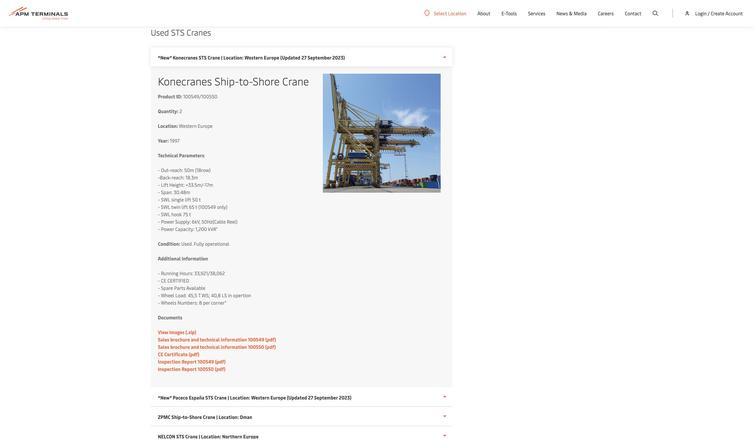 Task type: vqa. For each thing, say whether or not it's contained in the screenshot.
(Updated
yes



Task type: locate. For each thing, give the bounding box(es) containing it.
1 vertical spatial ship-
[[172, 414, 183, 420]]

ship- inside dropdown button
[[172, 414, 183, 420]]

location: up oman
[[230, 394, 250, 401]]

crane right españa
[[214, 394, 227, 401]]

to- for zpmc
[[183, 414, 189, 420]]

location:
[[224, 54, 244, 61], [158, 123, 178, 129], [230, 394, 250, 401], [219, 414, 239, 420]]

2 vertical spatial t
[[189, 211, 191, 218]]

t right 65
[[196, 204, 197, 210]]

0 vertical spatial inspection
[[158, 358, 181, 365]]

&
[[569, 10, 573, 17]]

europe
[[264, 54, 279, 61], [198, 123, 213, 129], [271, 394, 286, 401]]

50hz(cable
[[202, 218, 226, 225]]

1 vertical spatial and technical
[[191, 344, 220, 350]]

1997
[[170, 137, 180, 144]]

t right 75
[[189, 211, 191, 218]]

(updated
[[281, 54, 301, 61], [287, 394, 307, 401]]

product id: 100549/100550
[[158, 93, 218, 100]]

1 vertical spatial power
[[161, 226, 174, 232]]

50m
[[184, 167, 194, 173]]

information
[[221, 336, 247, 343], [221, 344, 247, 350]]

ship- for konecranes
[[215, 74, 239, 88]]

shore inside dropdown button
[[189, 414, 202, 420]]

shore down españa
[[189, 414, 202, 420]]

*new* konecranes sts crane | location: western europe (updated 27 september 2023) element
[[151, 66, 453, 388]]

1 brochure from the top
[[170, 336, 190, 343]]

main image 100549 image
[[323, 74, 441, 193]]

inspection
[[158, 358, 181, 365], [158, 366, 181, 372]]

0 vertical spatial power
[[161, 218, 174, 225]]

running
[[161, 270, 179, 276]]

location
[[448, 10, 467, 16]]

news & media
[[557, 10, 587, 17]]

27 inside *new* paceco españa sts crane | location: western europe (updated 27 september 2023) dropdown button
[[308, 394, 313, 401]]

september
[[308, 54, 331, 61], [314, 394, 338, 401]]

0 horizontal spatial t
[[189, 211, 191, 218]]

0 horizontal spatial |
[[216, 414, 218, 420]]

documents
[[158, 314, 182, 321]]

view images (.zip) link
[[158, 329, 196, 335]]

ce left certificate
[[158, 351, 163, 358]]

1 vertical spatial *new*
[[158, 394, 172, 401]]

2 horizontal spatial t
[[199, 196, 201, 203]]

kva"
[[208, 226, 218, 232]]

1 vertical spatial |
[[228, 394, 229, 401]]

2 brochure from the top
[[170, 344, 190, 350]]

report up inspection report 100550 (pdf) link
[[182, 358, 197, 365]]

0 vertical spatial sales
[[158, 336, 169, 343]]

ship- inside *new* konecranes sts crane | location: western europe (updated 27 september 2023) element
[[215, 74, 239, 88]]

in
[[228, 292, 232, 299]]

1 vertical spatial ce
[[158, 351, 163, 358]]

1 vertical spatial to-
[[183, 414, 189, 420]]

to- inside *new* konecranes sts crane | location: western europe (updated 27 september 2023) element
[[239, 74, 253, 88]]

2 horizontal spatial |
[[228, 394, 229, 401]]

crane
[[208, 54, 220, 61], [283, 74, 309, 88], [214, 394, 227, 401], [203, 414, 215, 420]]

0 vertical spatial (updated
[[281, 54, 301, 61]]

1 inspection from the top
[[158, 358, 181, 365]]

location: left oman
[[219, 414, 239, 420]]

crane down the *new* konecranes sts crane | location: western europe (updated 27 september 2023) dropdown button
[[283, 74, 309, 88]]

7 - from the top
[[158, 211, 160, 218]]

0 vertical spatial to-
[[239, 74, 253, 88]]

power down hook
[[161, 218, 174, 225]]

+33.5m/-
[[186, 182, 205, 188]]

lift left 65
[[182, 204, 188, 210]]

12 - from the top
[[158, 285, 160, 291]]

ce up spare
[[161, 277, 166, 284]]

45,5
[[188, 292, 197, 299]]

crane inside dropdown button
[[203, 414, 215, 420]]

0 vertical spatial report
[[182, 358, 197, 365]]

0 horizontal spatial 100549
[[198, 358, 214, 365]]

8 per corner"
[[199, 299, 227, 306]]

certificate
[[164, 351, 188, 358]]

75
[[183, 211, 188, 218]]

ce
[[161, 277, 166, 284], [158, 351, 163, 358]]

sales up certificate
[[158, 344, 169, 350]]

2 power from the top
[[161, 226, 174, 232]]

opertion
[[233, 292, 251, 299]]

5 - from the top
[[158, 196, 160, 203]]

1 vertical spatial brochure
[[170, 344, 190, 350]]

ce inside - running hours: 33,921/38,062 - ce certified - spare parts available - wheel load:
[[161, 277, 166, 284]]

about
[[478, 10, 491, 17]]

sales down view
[[158, 336, 169, 343]]

0 horizontal spatial ship-
[[172, 414, 183, 420]]

reach: left 50m
[[170, 167, 183, 173]]

0 vertical spatial and technical
[[191, 336, 220, 343]]

wheels
[[161, 299, 177, 306]]

2 vertical spatial europe
[[271, 394, 286, 401]]

careers
[[598, 10, 614, 17]]

available
[[186, 285, 205, 291]]

45,5 t ws; 40,8 ls in opertion - wheels numbers:
[[158, 292, 251, 306]]

27
[[302, 54, 307, 61], [308, 394, 313, 401]]

western
[[245, 54, 263, 61], [179, 123, 197, 129], [251, 394, 270, 401]]

information up sales brochure and technical information 100550 (pdf) link
[[221, 336, 247, 343]]

-
[[158, 167, 160, 173], [158, 174, 160, 181], [158, 182, 160, 188], [158, 189, 160, 195], [158, 196, 160, 203], [158, 204, 160, 210], [158, 211, 160, 218], [158, 218, 160, 225], [158, 226, 160, 232], [158, 270, 160, 276], [158, 277, 160, 284], [158, 285, 160, 291], [158, 292, 160, 299], [158, 299, 160, 306]]

1 vertical spatial lift
[[182, 204, 188, 210]]

100549
[[248, 336, 264, 343], [198, 358, 214, 365]]

0 vertical spatial information
[[221, 336, 247, 343]]

and technical
[[191, 336, 220, 343], [191, 344, 220, 350]]

0 vertical spatial swl
[[161, 196, 170, 203]]

0 vertical spatial shore
[[253, 74, 280, 88]]

inspection report 100550 (pdf) link
[[158, 366, 226, 372]]

0 vertical spatial konecranes
[[173, 54, 198, 61]]

services
[[528, 10, 546, 17]]

konecranes down used sts cranes
[[173, 54, 198, 61]]

100550
[[248, 344, 264, 350], [198, 366, 214, 372]]

wheel
[[161, 292, 174, 299]]

location: down quantity:
[[158, 123, 178, 129]]

1 vertical spatial swl
[[161, 204, 170, 210]]

españa
[[189, 394, 204, 401]]

2 inspection from the top
[[158, 366, 181, 372]]

information down the sales brochure and technical information 100549 (pdf) link
[[221, 344, 247, 350]]

| for shore
[[216, 414, 218, 420]]

0 vertical spatial ce
[[161, 277, 166, 284]]

1 vertical spatial report
[[182, 366, 197, 372]]

1 horizontal spatial t
[[196, 204, 197, 210]]

parameters
[[179, 152, 204, 159]]

sts right españa
[[205, 394, 213, 401]]

0 horizontal spatial to-
[[183, 414, 189, 420]]

reach:
[[170, 167, 183, 173], [172, 174, 185, 181]]

1 vertical spatial 100550
[[198, 366, 214, 372]]

report
[[182, 358, 197, 365], [182, 366, 197, 372]]

supply:
[[175, 218, 191, 225]]

reach: up height:
[[172, 174, 185, 181]]

1 vertical spatial europe
[[198, 123, 213, 129]]

used
[[151, 27, 169, 38]]

1 power from the top
[[161, 218, 174, 225]]

view
[[158, 329, 168, 335]]

crane for konecranes ship-to-shore crane
[[283, 74, 309, 88]]

9 - from the top
[[158, 226, 160, 232]]

capacity:
[[175, 226, 194, 232]]

1 horizontal spatial to-
[[239, 74, 253, 88]]

1 vertical spatial 27
[[308, 394, 313, 401]]

1 vertical spatial inspection
[[158, 366, 181, 372]]

t right 50
[[199, 196, 201, 203]]

and technical down the sales brochure and technical information 100549 (pdf) link
[[191, 344, 220, 350]]

*new*
[[158, 54, 172, 61], [158, 394, 172, 401]]

1 horizontal spatial |
[[221, 54, 223, 61]]

paceco
[[173, 394, 188, 401]]

0 vertical spatial brochure
[[170, 336, 190, 343]]

1 *new* from the top
[[158, 54, 172, 61]]

swl down span:
[[161, 196, 170, 203]]

swl left twin
[[161, 204, 170, 210]]

1 vertical spatial sales
[[158, 344, 169, 350]]

condition: used. fully operational
[[158, 241, 231, 247]]

2 and technical from the top
[[191, 344, 220, 350]]

konecranes up "product id: 100549/100550" in the left top of the page
[[158, 74, 212, 88]]

about button
[[478, 0, 491, 27]]

2 vertical spatial |
[[216, 414, 218, 420]]

used sts cranes
[[151, 27, 211, 38]]

- running hours: 33,921/38,062 - ce certified - spare parts available - wheel load:
[[158, 270, 225, 299]]

1 horizontal spatial ship-
[[215, 74, 239, 88]]

sales brochure and technical information 100550 (pdf) link
[[158, 344, 276, 350]]

*new* left paceco
[[158, 394, 172, 401]]

and technical up sales brochure and technical information 100550 (pdf) link
[[191, 336, 220, 343]]

sales brochure and technical information 100549 (pdf) link
[[158, 336, 276, 343]]

oman
[[240, 414, 252, 420]]

0 vertical spatial ship-
[[215, 74, 239, 88]]

0 vertical spatial 100549
[[248, 336, 264, 343]]

1 vertical spatial (updated
[[287, 394, 307, 401]]

0 horizontal spatial 27
[[302, 54, 307, 61]]

shore for zpmc ship-to-shore crane | location: oman
[[189, 414, 202, 420]]

1 vertical spatial western
[[179, 123, 197, 129]]

| inside dropdown button
[[216, 414, 218, 420]]

spare
[[161, 285, 173, 291]]

0 vertical spatial western
[[245, 54, 263, 61]]

t
[[198, 292, 201, 299]]

shore down "*new* konecranes sts crane | location: western europe (updated 27 september 2023)"
[[253, 74, 280, 88]]

1 horizontal spatial 100550
[[248, 344, 264, 350]]

0 vertical spatial *new*
[[158, 54, 172, 61]]

report down the inspection report 100549 (pdf) link
[[182, 366, 197, 372]]

fully
[[194, 241, 204, 247]]

2 report from the top
[[182, 366, 197, 372]]

1 vertical spatial september
[[314, 394, 338, 401]]

14 - from the top
[[158, 299, 160, 306]]

sts right "used"
[[171, 27, 185, 38]]

to-
[[239, 74, 253, 88], [183, 414, 189, 420]]

swl left hook
[[161, 211, 170, 218]]

ship-
[[215, 74, 239, 88], [172, 414, 183, 420]]

power up 'condition:'
[[161, 226, 174, 232]]

lift left 50
[[185, 196, 191, 203]]

*new* down "used"
[[158, 54, 172, 61]]

1 horizontal spatial 27
[[308, 394, 313, 401]]

account
[[726, 10, 743, 17]]

40,8
[[211, 292, 221, 299]]

1 vertical spatial 2023)
[[339, 394, 352, 401]]

swl
[[161, 196, 170, 203], [161, 204, 170, 210], [161, 211, 170, 218]]

login / create account link
[[685, 0, 743, 27]]

2 vertical spatial swl
[[161, 211, 170, 218]]

shore inside *new* konecranes sts crane | location: western europe (updated 27 september 2023) element
[[253, 74, 280, 88]]

to- for konecranes
[[239, 74, 253, 88]]

2 sales from the top
[[158, 344, 169, 350]]

load:
[[175, 292, 187, 299]]

lift
[[161, 182, 168, 188]]

1 vertical spatial shore
[[189, 414, 202, 420]]

1 horizontal spatial shore
[[253, 74, 280, 88]]

- inside '45,5 t ws; 40,8 ls in opertion - wheels numbers:'
[[158, 299, 160, 306]]

2 *new* from the top
[[158, 394, 172, 401]]

to- inside dropdown button
[[183, 414, 189, 420]]

ce inside view images (.zip) sales brochure and technical information 100549 (pdf) sales brochure and technical information 100550 (pdf) ce certificate (pdf) inspection report 100549 (pdf) inspection report 100550 (pdf)
[[158, 351, 163, 358]]

certified
[[168, 277, 189, 284]]

brochure down images (.zip)
[[170, 336, 190, 343]]

to- down "*new* konecranes sts crane | location: western europe (updated 27 september 2023)"
[[239, 74, 253, 88]]

1 - from the top
[[158, 167, 160, 173]]

*new* paceco españa sts crane | location: western europe (updated 27 september 2023)
[[158, 394, 352, 401]]

| for sts
[[228, 394, 229, 401]]

0 horizontal spatial shore
[[189, 414, 202, 420]]

1 information from the top
[[221, 336, 247, 343]]

brochure up 'ce certificate (pdf)' link on the bottom of page
[[170, 344, 190, 350]]

to- down paceco
[[183, 414, 189, 420]]

0 vertical spatial reach:
[[170, 167, 183, 173]]

2023)
[[333, 54, 345, 61], [339, 394, 352, 401]]

1 vertical spatial information
[[221, 344, 247, 350]]

crane down españa
[[203, 414, 215, 420]]

0 vertical spatial 27
[[302, 54, 307, 61]]

sts down 'cranes'
[[199, 54, 207, 61]]

product
[[158, 93, 175, 100]]



Task type: describe. For each thing, give the bounding box(es) containing it.
media
[[574, 10, 587, 17]]

4 - from the top
[[158, 189, 160, 195]]

18.3m
[[186, 174, 198, 181]]

100549/100550
[[183, 93, 218, 100]]

0 vertical spatial 2023)
[[333, 54, 345, 61]]

1 sales from the top
[[158, 336, 169, 343]]

id:
[[176, 93, 182, 100]]

additional
[[158, 255, 181, 262]]

0 vertical spatial europe
[[264, 54, 279, 61]]

inspection report 100549 (pdf) link
[[158, 358, 226, 365]]

1 vertical spatial konecranes
[[158, 74, 212, 88]]

*new* konecranes sts crane | location: western europe (updated 27 september 2023) button
[[151, 47, 453, 66]]

only)
[[217, 204, 228, 210]]

17m
[[205, 182, 213, 188]]

6kv,
[[192, 218, 201, 225]]

0 vertical spatial |
[[221, 54, 223, 61]]

login / create account
[[696, 10, 743, 17]]

e-
[[502, 10, 506, 17]]

0 vertical spatial 100550
[[248, 344, 264, 350]]

8 - from the top
[[158, 218, 160, 225]]

0 vertical spatial sts
[[171, 27, 185, 38]]

tim.chen@maersk.com
[[500, 8, 551, 14]]

8
[[199, 299, 202, 306]]

zpmc ship-to-shore crane | location: oman button
[[151, 407, 453, 427]]

location: up 'konecranes ship-to-shore crane'
[[224, 54, 244, 61]]

1 horizontal spatial 100549
[[248, 336, 264, 343]]

quantity:
[[158, 108, 178, 114]]

*new* konecranes sts crane | location: western europe (updated 27 september 2023)
[[158, 54, 345, 61]]

select location
[[434, 10, 467, 16]]

location: inside dropdown button
[[219, 414, 239, 420]]

news & media button
[[557, 0, 587, 27]]

location: western europe
[[158, 123, 213, 129]]

select
[[434, 10, 447, 16]]

0 vertical spatial lift
[[185, 196, 191, 203]]

0 vertical spatial t
[[199, 196, 201, 203]]

1 and technical from the top
[[191, 336, 220, 343]]

3 swl from the top
[[161, 211, 170, 218]]

30.48m
[[174, 189, 190, 195]]

news
[[557, 10, 568, 17]]

ws;
[[202, 292, 210, 299]]

6 - from the top
[[158, 204, 160, 210]]

2 swl from the top
[[161, 204, 170, 210]]

crane down 'cranes'
[[208, 54, 220, 61]]

numbers:
[[178, 299, 198, 306]]

ce certificate (pdf) link
[[158, 351, 199, 358]]

konecranes inside dropdown button
[[173, 54, 198, 61]]

13 - from the top
[[158, 292, 160, 299]]

create
[[711, 10, 725, 17]]

ship- for zpmc
[[172, 414, 183, 420]]

crane for zpmc ship-to-shore crane | location: oman
[[203, 414, 215, 420]]

1 vertical spatial t
[[196, 204, 197, 210]]

3 - from the top
[[158, 182, 160, 188]]

konecranes ship-to-shore crane
[[158, 74, 309, 88]]

50
[[192, 196, 198, 203]]

1 report from the top
[[182, 358, 197, 365]]

additional information
[[158, 255, 208, 262]]

span:
[[161, 189, 173, 195]]

(100549
[[199, 204, 216, 210]]

2 vertical spatial western
[[251, 394, 270, 401]]

1 vertical spatial sts
[[199, 54, 207, 61]]

crane for *new* paceco españa sts crane | location: western europe (updated 27 september 2023)
[[214, 394, 227, 401]]

images (.zip)
[[169, 329, 196, 335]]

reel)
[[227, 218, 238, 225]]

tools
[[506, 10, 517, 17]]

contact
[[625, 10, 642, 17]]

parts
[[174, 285, 185, 291]]

*new* paceco españa sts crane | location: western europe (updated 27 september 2023) button
[[151, 388, 453, 407]]

tim.chen@maersk.com link
[[490, 8, 595, 15]]

out-
[[161, 167, 170, 173]]

information
[[182, 255, 208, 262]]

year: 1997
[[158, 137, 180, 144]]

1 swl from the top
[[161, 196, 170, 203]]

2
[[180, 108, 182, 114]]

2 vertical spatial sts
[[205, 394, 213, 401]]

quantity: 2
[[158, 108, 182, 114]]

e-tools button
[[502, 0, 517, 27]]

login
[[696, 10, 707, 17]]

*new* for *new* konecranes sts crane | location: western europe (updated 27 september 2023)
[[158, 54, 172, 61]]

(18row)
[[195, 167, 211, 173]]

back-
[[160, 174, 172, 181]]

select location button
[[425, 10, 467, 16]]

e-tools
[[502, 10, 517, 17]]

technical parameters :
[[158, 152, 205, 159]]

hook
[[171, 211, 182, 218]]

twin
[[171, 204, 181, 210]]

1 vertical spatial reach:
[[172, 174, 185, 181]]

careers button
[[598, 0, 614, 27]]

1 vertical spatial 100549
[[198, 358, 214, 365]]

corner"
[[211, 299, 227, 306]]

shore for konecranes ship-to-shore crane
[[253, 74, 280, 88]]

2 information from the top
[[221, 344, 247, 350]]

27 inside the *new* konecranes sts crane | location: western europe (updated 27 september 2023) dropdown button
[[302, 54, 307, 61]]

*new* for *new* paceco españa sts crane | location: western europe (updated 27 september 2023)
[[158, 394, 172, 401]]

zpmc ship-to-shore crane | location: oman
[[158, 414, 252, 420]]

:
[[204, 152, 205, 159]]

year:
[[158, 137, 169, 144]]

view images (.zip) sales brochure and technical information 100549 (pdf) sales brochure and technical information 100550 (pdf) ce certificate (pdf) inspection report 100549 (pdf) inspection report 100550 (pdf)
[[158, 329, 276, 372]]

11 - from the top
[[158, 277, 160, 284]]

hours: 33,921/38,062
[[180, 270, 225, 276]]

technical
[[158, 152, 178, 159]]

0 horizontal spatial 100550
[[198, 366, 214, 372]]

used.
[[181, 241, 193, 247]]

single
[[171, 196, 184, 203]]

10 - from the top
[[158, 270, 160, 276]]

2 - from the top
[[158, 174, 160, 181]]

0 vertical spatial september
[[308, 54, 331, 61]]

operational
[[205, 241, 229, 247]]

per
[[203, 299, 210, 306]]



